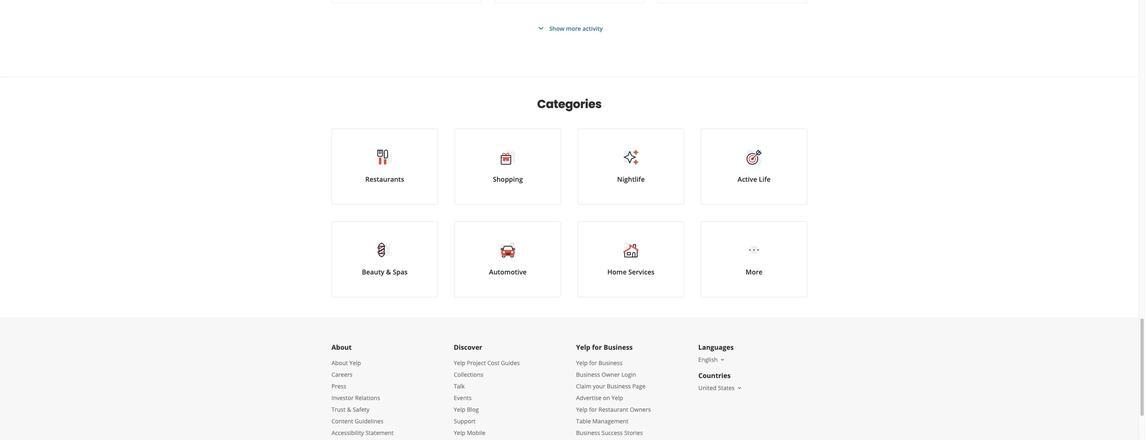 Task type: vqa. For each thing, say whether or not it's contained in the screenshot.
Content
yes



Task type: locate. For each thing, give the bounding box(es) containing it.
yelp for business link
[[576, 359, 623, 367]]

1 about from the top
[[332, 343, 352, 352]]

category navigation section navigation
[[323, 77, 816, 317]]

statement
[[366, 429, 394, 437]]

about yelp link
[[332, 359, 361, 367]]

& right the trust
[[347, 406, 351, 414]]

0 vertical spatial &
[[386, 268, 391, 277]]

0 vertical spatial about
[[332, 343, 352, 352]]

collections
[[454, 371, 484, 379]]

for up business owner login link
[[589, 359, 597, 367]]

about for about yelp careers press investor relations trust & safety content guidelines accessibility statement
[[332, 359, 348, 367]]

for up yelp for business "link"
[[592, 343, 602, 352]]

more
[[746, 268, 763, 277]]

business success stories link
[[576, 429, 643, 437]]

for down "advertise"
[[589, 406, 597, 414]]

1 horizontal spatial &
[[386, 268, 391, 277]]

16 chevron down v2 image
[[720, 357, 726, 363]]

restaurants
[[365, 175, 404, 184]]

yelp up careers link
[[350, 359, 361, 367]]

nightlife link
[[578, 129, 684, 205]]

beauty
[[362, 268, 384, 277]]

home services link
[[578, 221, 684, 297]]

press link
[[332, 382, 346, 390]]

&
[[386, 268, 391, 277], [347, 406, 351, 414]]

0 horizontal spatial &
[[347, 406, 351, 414]]

1 vertical spatial &
[[347, 406, 351, 414]]

2 about from the top
[[332, 359, 348, 367]]

stories
[[624, 429, 643, 437]]

life
[[759, 175, 771, 184]]

restaurant
[[599, 406, 629, 414]]

1 vertical spatial for
[[589, 359, 597, 367]]

active life
[[738, 175, 771, 184]]

investor
[[332, 394, 354, 402]]

yelp down events
[[454, 406, 466, 414]]

business
[[604, 343, 633, 352], [599, 359, 623, 367], [576, 371, 600, 379], [607, 382, 631, 390], [576, 429, 600, 437]]

business up claim
[[576, 371, 600, 379]]

collections link
[[454, 371, 484, 379]]

yelp up claim
[[576, 359, 588, 367]]

yelp for business business owner login claim your business page advertise on yelp yelp for restaurant owners table management business success stories
[[576, 359, 651, 437]]

events link
[[454, 394, 472, 402]]

table management link
[[576, 417, 629, 425]]

spas
[[393, 268, 408, 277]]

services
[[629, 268, 655, 277]]

0 vertical spatial for
[[592, 343, 602, 352]]

beauty & spas
[[362, 268, 408, 277]]

relations
[[355, 394, 380, 402]]

talk link
[[454, 382, 465, 390]]

yelp up yelp for business "link"
[[576, 343, 591, 352]]

accessibility
[[332, 429, 364, 437]]

for
[[592, 343, 602, 352], [589, 359, 597, 367], [589, 406, 597, 414]]

& left spas
[[386, 268, 391, 277]]

business up yelp for business "link"
[[604, 343, 633, 352]]

yelp for restaurant owners link
[[576, 406, 651, 414]]

show
[[549, 24, 565, 32]]

events
[[454, 394, 472, 402]]

2 vertical spatial for
[[589, 406, 597, 414]]

about up careers link
[[332, 359, 348, 367]]

mobile
[[467, 429, 486, 437]]

yelp
[[576, 343, 591, 352], [350, 359, 361, 367], [454, 359, 466, 367], [576, 359, 588, 367], [612, 394, 623, 402], [454, 406, 466, 414], [576, 406, 588, 414], [454, 429, 466, 437]]

united
[[699, 384, 717, 392]]

about up about yelp link
[[332, 343, 352, 352]]

careers link
[[332, 371, 353, 379]]

business down table
[[576, 429, 600, 437]]

yelp mobile link
[[454, 429, 486, 437]]

on
[[603, 394, 610, 402]]

yelp down support
[[454, 429, 466, 437]]

1 vertical spatial about
[[332, 359, 348, 367]]

home
[[608, 268, 627, 277]]

about
[[332, 343, 352, 352], [332, 359, 348, 367]]

blog
[[467, 406, 479, 414]]

about inside about yelp careers press investor relations trust & safety content guidelines accessibility statement
[[332, 359, 348, 367]]

investor relations link
[[332, 394, 380, 402]]

press
[[332, 382, 346, 390]]

support link
[[454, 417, 476, 425]]

more link
[[701, 221, 808, 297]]

claim your business page link
[[576, 382, 646, 390]]



Task type: describe. For each thing, give the bounding box(es) containing it.
advertise
[[576, 394, 602, 402]]

yelp for business
[[576, 343, 633, 352]]

automotive
[[489, 268, 527, 277]]

explore recent activity section section
[[325, 0, 814, 77]]

accessibility statement link
[[332, 429, 394, 437]]

business up owner
[[599, 359, 623, 367]]

about yelp careers press investor relations trust & safety content guidelines accessibility statement
[[332, 359, 394, 437]]

nightlife
[[617, 175, 645, 184]]

home services
[[608, 268, 655, 277]]

categories
[[537, 96, 602, 112]]

& inside about yelp careers press investor relations trust & safety content guidelines accessibility statement
[[347, 406, 351, 414]]

beauty & spas link
[[332, 221, 438, 297]]

active
[[738, 175, 757, 184]]

content guidelines link
[[332, 417, 384, 425]]

for for yelp for business
[[592, 343, 602, 352]]

success
[[602, 429, 623, 437]]

english button
[[699, 356, 726, 364]]

countries
[[699, 371, 731, 380]]

your
[[593, 382, 605, 390]]

login
[[622, 371, 636, 379]]

show more activity
[[549, 24, 603, 32]]

project
[[467, 359, 486, 367]]

united states
[[699, 384, 735, 392]]

about for about
[[332, 343, 352, 352]]

owners
[[630, 406, 651, 414]]

content
[[332, 417, 353, 425]]

automotive link
[[455, 221, 561, 297]]

more
[[566, 24, 581, 32]]

guides
[[501, 359, 520, 367]]

shopping link
[[455, 129, 561, 205]]

claim
[[576, 382, 592, 390]]

trust & safety link
[[332, 406, 370, 414]]

careers
[[332, 371, 353, 379]]

page
[[632, 382, 646, 390]]

yelp up table
[[576, 406, 588, 414]]

& inside beauty & spas link
[[386, 268, 391, 277]]

table
[[576, 417, 591, 425]]

active life link
[[701, 129, 808, 205]]

yelp up collections link
[[454, 359, 466, 367]]

english
[[699, 356, 718, 364]]

cost
[[488, 359, 500, 367]]

business down owner
[[607, 382, 631, 390]]

shopping
[[493, 175, 523, 184]]

discover
[[454, 343, 482, 352]]

advertise on yelp link
[[576, 394, 623, 402]]

yelp blog link
[[454, 406, 479, 414]]

trust
[[332, 406, 346, 414]]

yelp right the on
[[612, 394, 623, 402]]

yelp project cost guides link
[[454, 359, 520, 367]]

for for yelp for business business owner login claim your business page advertise on yelp yelp for restaurant owners table management business success stories
[[589, 359, 597, 367]]

24 chevron down v2 image
[[536, 23, 546, 33]]

management
[[593, 417, 629, 425]]

yelp inside about yelp careers press investor relations trust & safety content guidelines accessibility statement
[[350, 359, 361, 367]]

guidelines
[[355, 417, 384, 425]]

yelp project cost guides collections talk events yelp blog support yelp mobile
[[454, 359, 520, 437]]

16 chevron down v2 image
[[737, 385, 743, 391]]

talk
[[454, 382, 465, 390]]

owner
[[602, 371, 620, 379]]

states
[[718, 384, 735, 392]]

united states button
[[699, 384, 743, 392]]

activity
[[583, 24, 603, 32]]

safety
[[353, 406, 370, 414]]

business owner login link
[[576, 371, 636, 379]]

show more activity button
[[536, 23, 603, 33]]

support
[[454, 417, 476, 425]]

restaurants link
[[332, 129, 438, 205]]

languages
[[699, 343, 734, 352]]



